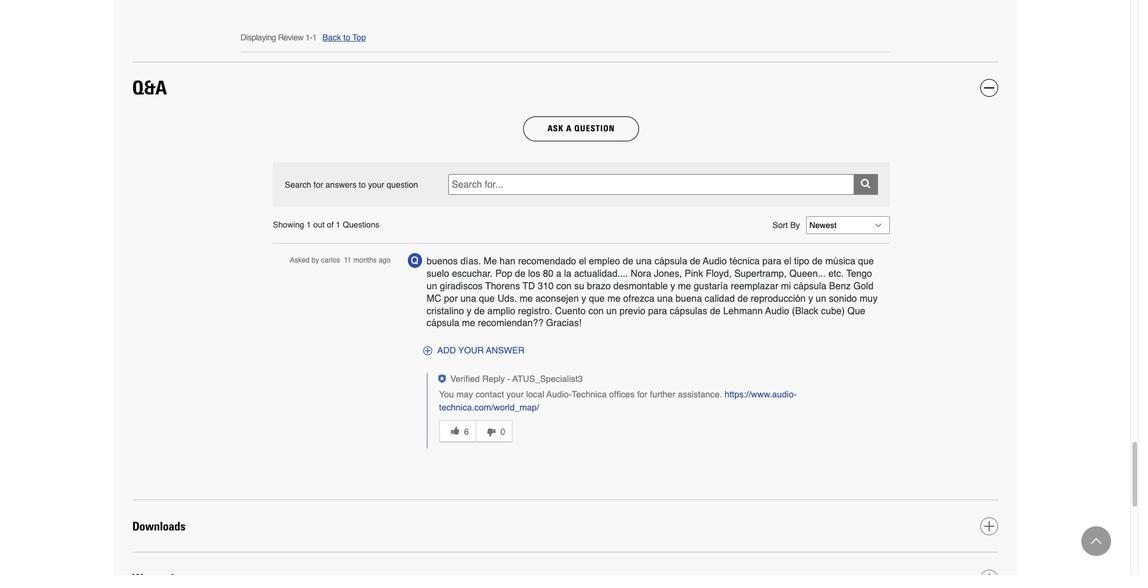 Task type: vqa. For each thing, say whether or not it's contained in the screenshot.
second ATH-R70x from the bottom of the page
no



Task type: describe. For each thing, give the bounding box(es) containing it.
displaying review 1-1 back to top
[[240, 32, 366, 42]]

buenos días. me han recomendado el empleo de una cápsula de audio técnica para el tipo de música que suelo escuchar. pop de los 80 a la actualidad.... nora jones, pink floyd, supertramp, queen... etc. tengo un giradiscos thorens td 310 con su brazo desmontable y me gustaría reemplazar mi cápsula benz gold mc por una que uds. me aconsejen y que me ofrezca una buena calidad de reproducción y un sonido muy cristalino y de amplio registro. cuento con un previo para cápsulas de lehmann audio (black cube)   que cápsula me recomiendan??  gracias!
[[427, 256, 878, 329]]

answers
[[326, 180, 357, 190]]

q&a
[[132, 76, 167, 99]]

de down calidad
[[710, 306, 721, 317]]

Search for answers to your question search field
[[448, 174, 878, 195]]

top
[[353, 32, 366, 42]]

escuchar.
[[452, 269, 493, 280]]

su
[[574, 281, 584, 292]]

reemplazar
[[731, 281, 778, 292]]

y up (black
[[808, 294, 813, 304]]

review
[[278, 32, 303, 42]]

q
[[411, 256, 418, 267]]

2 horizontal spatial una
[[657, 294, 673, 304]]

by
[[790, 220, 800, 230]]

0 horizontal spatial una
[[460, 294, 476, 304]]

-
[[507, 375, 510, 384]]

0
[[500, 428, 505, 437]]

ago
[[379, 256, 391, 265]]

2 horizontal spatial your
[[506, 390, 524, 400]]

search
[[285, 180, 311, 190]]

offices
[[609, 390, 635, 400]]

buenos
[[427, 256, 458, 267]]

de up pink
[[690, 256, 700, 267]]

displaying
[[240, 32, 276, 42]]

https://www.audio- technica.com/world_map/
[[439, 390, 797, 412]]

brazo
[[587, 281, 611, 292]]

de right tipo
[[812, 256, 823, 267]]

desmontable
[[613, 281, 668, 292]]

aconsejen
[[535, 294, 579, 304]]

carlos
[[321, 256, 340, 265]]

amplio
[[487, 306, 515, 317]]

1 horizontal spatial un
[[606, 306, 617, 317]]

td
[[523, 281, 535, 292]]

answer
[[486, 346, 524, 356]]

1 vertical spatial un
[[816, 294, 826, 304]]

verified reply image
[[437, 375, 446, 384]]

me
[[484, 256, 497, 267]]

6
[[464, 428, 469, 437]]

0 horizontal spatial para
[[648, 306, 667, 317]]

asked by carlos 11 months ago
[[290, 256, 391, 265]]

calidad
[[705, 294, 735, 304]]

https://www.audio-
[[725, 390, 797, 400]]

y right cristalino
[[467, 306, 471, 317]]

suelo
[[427, 269, 449, 280]]

group containing 6
[[439, 414, 881, 449]]

de up lehmann
[[737, 294, 748, 304]]

questions
[[343, 220, 379, 230]]

ask
[[548, 124, 564, 134]]

a inside dropdown button
[[566, 124, 572, 134]]

verified
[[450, 375, 480, 384]]

técnica
[[730, 256, 760, 267]]

0 vertical spatial your
[[368, 180, 384, 190]]

back
[[323, 32, 341, 42]]

showing 1 out of 1 questions
[[273, 220, 379, 230]]

310
[[538, 281, 554, 292]]

question element
[[406, 252, 423, 269]]

by
[[312, 256, 319, 265]]

reply
[[482, 375, 505, 384]]

technica
[[572, 390, 607, 400]]

me down cristalino
[[462, 318, 475, 329]]

jones,
[[654, 269, 682, 280]]

me up buena
[[678, 281, 691, 292]]

back to top link
[[323, 32, 366, 43]]

los
[[528, 269, 540, 280]]

atus_specialist3
[[512, 375, 583, 384]]

actualidad....
[[574, 269, 628, 280]]

floyd,
[[706, 269, 732, 280]]

arrow up image
[[1091, 536, 1102, 547]]

https://www.audio- technica.com/world_map/ link
[[439, 390, 797, 412]]

queen...
[[789, 269, 826, 280]]

mc
[[427, 294, 441, 304]]

1-
[[305, 32, 312, 42]]

ask a question button
[[523, 116, 639, 142]]

further
[[650, 390, 675, 400]]

cristalino
[[427, 306, 464, 317]]

downloads
[[132, 519, 186, 534]]

sort
[[773, 220, 788, 230]]

uds.
[[497, 294, 517, 304]]

6 button
[[439, 420, 475, 443]]

0 horizontal spatial cápsula
[[427, 318, 459, 329]]

local
[[526, 390, 544, 400]]

de up nora
[[623, 256, 633, 267]]

nora
[[631, 269, 651, 280]]

sort by
[[773, 220, 800, 230]]

0 vertical spatial to
[[343, 32, 350, 42]]

2 horizontal spatial 1
[[336, 220, 340, 230]]

me down td
[[520, 294, 533, 304]]

tipo
[[794, 256, 809, 267]]

registro.
[[518, 306, 552, 317]]

of
[[327, 220, 334, 230]]

sonido
[[829, 294, 857, 304]]

de left los
[[515, 269, 525, 280]]

1 horizontal spatial una
[[636, 256, 652, 267]]

0 vertical spatial para
[[762, 256, 781, 267]]



Task type: locate. For each thing, give the bounding box(es) containing it.
que up tengo at the right top of the page
[[858, 256, 874, 267]]

for left further
[[637, 390, 647, 400]]

question
[[387, 180, 418, 190]]

cápsula down cristalino
[[427, 318, 459, 329]]

un up mc
[[427, 281, 437, 292]]

2 vertical spatial cápsula
[[427, 318, 459, 329]]

a inside buenos días. me han recomendado el empleo de una cápsula de audio técnica para el tipo de música que suelo escuchar. pop de los 80 a la actualidad.... nora jones, pink floyd, supertramp, queen... etc. tengo un giradiscos thorens td 310 con su brazo desmontable y me gustaría reemplazar mi cápsula benz gold mc por una que uds. me aconsejen y que me ofrezca una buena calidad de reproducción y un sonido muy cristalino y de amplio registro. cuento con un previo para cápsulas de lehmann audio (black cube)   que cápsula me recomiendan??  gracias!
[[556, 269, 561, 280]]

cápsula up jones,
[[654, 256, 687, 267]]

80
[[543, 269, 553, 280]]

2 horizontal spatial un
[[816, 294, 826, 304]]

cube)
[[821, 306, 845, 317]]

1 vertical spatial for
[[637, 390, 647, 400]]

recomiendan??
[[478, 318, 543, 329]]

1 vertical spatial audio
[[765, 306, 789, 317]]

el left tipo
[[784, 256, 791, 267]]

2 vertical spatial your
[[506, 390, 524, 400]]

may
[[456, 390, 473, 400]]

your down verified reply - atus_specialist3
[[506, 390, 524, 400]]

una up nora
[[636, 256, 652, 267]]

0 vertical spatial audio
[[703, 256, 727, 267]]

un left previo
[[606, 306, 617, 317]]

your
[[368, 180, 384, 190], [458, 346, 484, 356], [506, 390, 524, 400]]

plus image
[[984, 573, 994, 575]]

0 horizontal spatial el
[[579, 256, 586, 267]]

pop
[[495, 269, 512, 280]]

0 horizontal spatial for
[[314, 180, 323, 190]]

de
[[623, 256, 633, 267], [690, 256, 700, 267], [812, 256, 823, 267], [515, 269, 525, 280], [737, 294, 748, 304], [474, 306, 485, 317], [710, 306, 721, 317]]

una down giradiscos
[[460, 294, 476, 304]]

buena
[[676, 294, 702, 304]]

0 vertical spatial con
[[556, 281, 572, 292]]

thorens
[[485, 281, 520, 292]]

que up amplio
[[479, 294, 495, 304]]

(black
[[792, 306, 818, 317]]

1 vertical spatial your
[[458, 346, 484, 356]]

1 vertical spatial con
[[588, 306, 604, 317]]

assistance.
[[678, 390, 722, 400]]

to left the 'top'
[[343, 32, 350, 42]]

0 vertical spatial for
[[314, 180, 323, 190]]

días.
[[460, 256, 481, 267]]

una
[[636, 256, 652, 267], [460, 294, 476, 304], [657, 294, 673, 304]]

1 vertical spatial cápsula
[[794, 281, 826, 292]]

0 vertical spatial cápsula
[[654, 256, 687, 267]]

1 horizontal spatial 1
[[312, 32, 317, 42]]

reproducción
[[751, 294, 806, 304]]

audio down reproducción
[[765, 306, 789, 317]]

la
[[564, 269, 571, 280]]

1 vertical spatial to
[[359, 180, 366, 190]]

1 horizontal spatial for
[[637, 390, 647, 400]]

1 left out
[[306, 220, 311, 230]]

0 horizontal spatial your
[[368, 180, 384, 190]]

con down brazo
[[588, 306, 604, 317]]

0 horizontal spatial audio
[[703, 256, 727, 267]]

y down su
[[581, 294, 586, 304]]

0 vertical spatial un
[[427, 281, 437, 292]]

your right "add"
[[458, 346, 484, 356]]

muy
[[860, 294, 878, 304]]

con down the la
[[556, 281, 572, 292]]

por
[[444, 294, 458, 304]]

technica.com/world_map/
[[439, 403, 539, 412]]

group
[[439, 414, 881, 449]]

0 horizontal spatial 1
[[306, 220, 311, 230]]

1 el from the left
[[579, 256, 586, 267]]

to right answers on the left of the page
[[359, 180, 366, 190]]

gustaría
[[694, 281, 728, 292]]

2 el from the left
[[784, 256, 791, 267]]

que
[[858, 256, 874, 267], [479, 294, 495, 304], [589, 294, 605, 304]]

1 horizontal spatial to
[[359, 180, 366, 190]]

audio
[[703, 256, 727, 267], [765, 306, 789, 317]]

1
[[312, 32, 317, 42], [306, 220, 311, 230], [336, 220, 340, 230]]

gold
[[853, 281, 874, 292]]

11
[[344, 256, 351, 265]]

pink
[[685, 269, 703, 280]]

1 vertical spatial para
[[648, 306, 667, 317]]

add your answer
[[437, 346, 524, 356]]

1 horizontal spatial que
[[589, 294, 605, 304]]

1 left back
[[312, 32, 317, 42]]

el
[[579, 256, 586, 267], [784, 256, 791, 267]]

con
[[556, 281, 572, 292], [588, 306, 604, 317]]

empleo
[[589, 256, 620, 267]]

me down brazo
[[607, 294, 621, 304]]

giradiscos
[[440, 281, 483, 292]]

ofrezca
[[623, 294, 654, 304]]

tengo
[[846, 269, 872, 280]]

2 vertical spatial un
[[606, 306, 617, 317]]

to
[[343, 32, 350, 42], [359, 180, 366, 190]]

out
[[313, 220, 325, 230]]

etc.
[[828, 269, 844, 280]]

asked
[[290, 256, 310, 265]]

mi
[[781, 281, 791, 292]]

1 horizontal spatial audio
[[765, 306, 789, 317]]

que down brazo
[[589, 294, 605, 304]]

search for answers to your question
[[285, 180, 418, 190]]

1 horizontal spatial con
[[588, 306, 604, 317]]

minus image
[[984, 83, 994, 94]]

you
[[439, 390, 454, 400]]

for right search
[[314, 180, 323, 190]]

para up supertramp,
[[762, 256, 781, 267]]

cuento
[[555, 306, 586, 317]]

1 right of
[[336, 220, 340, 230]]

cápsulas
[[670, 306, 707, 317]]

a left the la
[[556, 269, 561, 280]]

2 horizontal spatial que
[[858, 256, 874, 267]]

months
[[353, 256, 377, 265]]

han
[[500, 256, 515, 267]]

contact
[[476, 390, 504, 400]]

1 horizontal spatial cápsula
[[654, 256, 687, 267]]

your inside dropdown button
[[458, 346, 484, 356]]

gracias!
[[546, 318, 581, 329]]

me
[[678, 281, 691, 292], [520, 294, 533, 304], [607, 294, 621, 304], [462, 318, 475, 329]]

el left 'empleo' on the right of page
[[579, 256, 586, 267]]

un
[[427, 281, 437, 292], [816, 294, 826, 304], [606, 306, 617, 317]]

a right ask
[[566, 124, 572, 134]]

0 horizontal spatial a
[[556, 269, 561, 280]]

para down "ofrezca"
[[648, 306, 667, 317]]

cápsula
[[654, 256, 687, 267], [794, 281, 826, 292], [427, 318, 459, 329]]

lehmann
[[723, 306, 763, 317]]

de left amplio
[[474, 306, 485, 317]]

0 horizontal spatial un
[[427, 281, 437, 292]]

música
[[825, 256, 855, 267]]

una left buena
[[657, 294, 673, 304]]

supertramp,
[[734, 269, 787, 280]]

0 button
[[475, 420, 512, 443]]

que
[[847, 306, 865, 317]]

0 vertical spatial a
[[566, 124, 572, 134]]

question
[[575, 124, 615, 134]]

un up 'cube)'
[[816, 294, 826, 304]]

2 horizontal spatial cápsula
[[794, 281, 826, 292]]

1 horizontal spatial para
[[762, 256, 781, 267]]

audio up the floyd,
[[703, 256, 727, 267]]

benz
[[829, 281, 851, 292]]

ask a question
[[548, 124, 615, 134]]

previo
[[620, 306, 645, 317]]

for
[[314, 180, 323, 190], [637, 390, 647, 400]]

1 vertical spatial a
[[556, 269, 561, 280]]

1 horizontal spatial your
[[458, 346, 484, 356]]

y down jones,
[[671, 281, 675, 292]]

plus image
[[984, 521, 994, 532]]

1 horizontal spatial el
[[784, 256, 791, 267]]

1 horizontal spatial a
[[566, 124, 572, 134]]

0 horizontal spatial to
[[343, 32, 350, 42]]

cápsula down queen...
[[794, 281, 826, 292]]

0 horizontal spatial con
[[556, 281, 572, 292]]

0 horizontal spatial que
[[479, 294, 495, 304]]

para
[[762, 256, 781, 267], [648, 306, 667, 317]]

audio-
[[547, 390, 572, 400]]

your left question
[[368, 180, 384, 190]]



